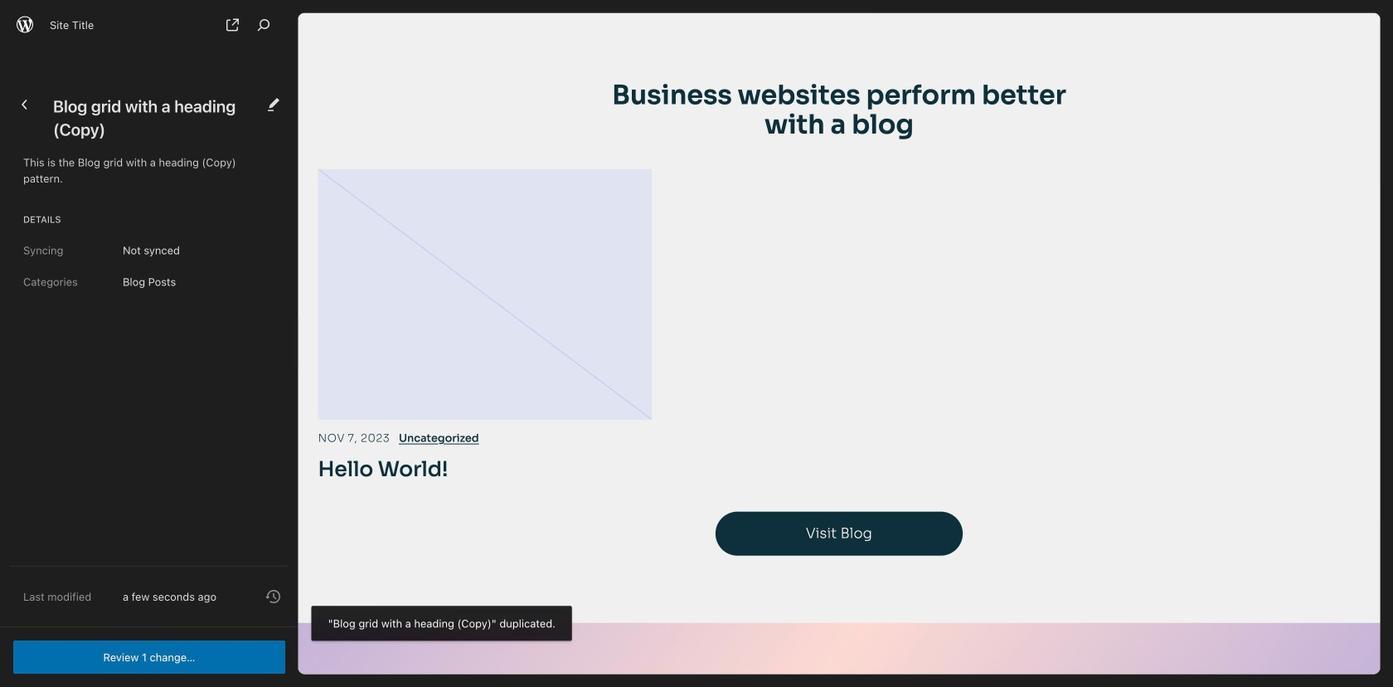 Task type: locate. For each thing, give the bounding box(es) containing it.
back image
[[15, 95, 35, 115]]

edit image
[[264, 95, 284, 115]]



Task type: describe. For each thing, give the bounding box(es) containing it.
open command palette image
[[254, 15, 274, 35]]

view site (opens in a new tab) image
[[223, 15, 243, 35]]



